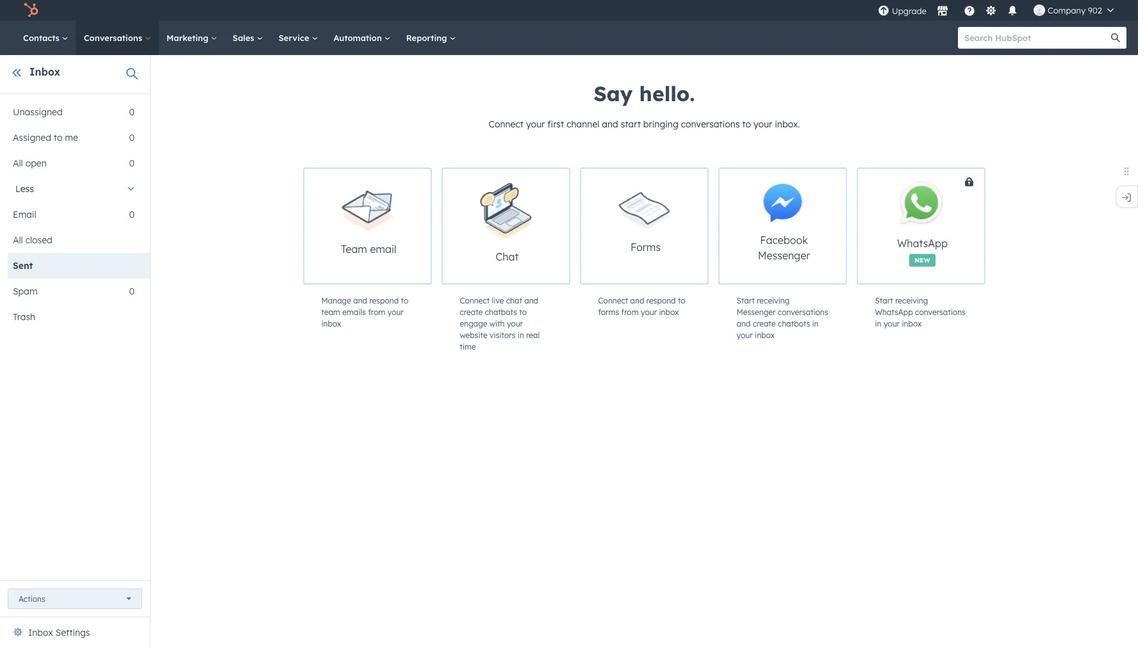 Task type: locate. For each thing, give the bounding box(es) containing it.
emails
[[343, 307, 366, 317]]

1 horizontal spatial receiving
[[896, 296, 928, 305]]

team email
[[341, 243, 397, 255]]

service link
[[271, 21, 326, 55]]

1 horizontal spatial conversations
[[778, 307, 829, 317]]

all inside button
[[13, 235, 23, 246]]

hubspot image
[[23, 3, 38, 18]]

1 horizontal spatial create
[[753, 319, 776, 329]]

settings link
[[983, 4, 999, 17]]

messenger inside checkbox
[[758, 249, 810, 262]]

receiving inside start receiving messenger conversations and create chatbots in your inbox
[[757, 296, 790, 305]]

start inside start receiving messenger conversations and create chatbots in your inbox
[[737, 296, 755, 305]]

in
[[813, 319, 819, 329], [875, 319, 882, 329], [518, 330, 524, 340]]

1 vertical spatial create
[[753, 319, 776, 329]]

inbox inside start receiving messenger conversations and create chatbots in your inbox
[[755, 330, 775, 340]]

0 vertical spatial whatsapp
[[897, 237, 948, 250]]

notifications button
[[1002, 0, 1024, 21]]

conversations
[[84, 32, 145, 43]]

inbox for inbox settings
[[28, 628, 53, 639]]

all closed
[[13, 235, 52, 246]]

new
[[915, 256, 931, 264]]

all open
[[13, 158, 47, 169]]

create inside start receiving messenger conversations and create chatbots in your inbox
[[753, 319, 776, 329]]

menu
[[877, 0, 1123, 21]]

connect for forms
[[598, 296, 628, 305]]

help button
[[959, 0, 981, 21]]

from right emails on the left
[[368, 307, 385, 317]]

inbox down contacts link
[[29, 65, 60, 78]]

and
[[602, 119, 618, 130], [353, 296, 367, 305], [525, 296, 539, 305], [631, 296, 644, 305], [737, 319, 751, 329]]

0 horizontal spatial create
[[460, 307, 483, 317]]

1 vertical spatial chatbots
[[778, 319, 810, 329]]

conversations inside start receiving whatsapp conversations in your inbox
[[915, 307, 966, 317]]

marketing
[[167, 32, 211, 43]]

start inside start receiving whatsapp conversations in your inbox
[[875, 296, 893, 305]]

first
[[548, 119, 564, 130]]

upgrade image
[[878, 5, 890, 17]]

marketplaces button
[[929, 0, 956, 21]]

reporting
[[406, 32, 450, 43]]

connect inside 'connect and respond to forms from your inbox'
[[598, 296, 628, 305]]

real
[[526, 330, 540, 340]]

receiving down new
[[896, 296, 928, 305]]

2 receiving from the left
[[896, 296, 928, 305]]

and inside 'connect and respond to forms from your inbox'
[[631, 296, 644, 305]]

connect
[[489, 119, 524, 130], [460, 296, 490, 305], [598, 296, 628, 305]]

your
[[526, 119, 545, 130], [754, 119, 773, 130], [388, 307, 404, 317], [641, 307, 657, 317], [507, 319, 523, 329], [884, 319, 900, 329], [737, 330, 753, 340]]

2 0 from the top
[[129, 132, 135, 143]]

time
[[460, 342, 476, 352]]

chatbots
[[485, 307, 517, 317], [778, 319, 810, 329]]

1 vertical spatial all
[[13, 235, 23, 246]]

in inside start receiving messenger conversations and create chatbots in your inbox
[[813, 319, 819, 329]]

0 horizontal spatial start
[[737, 296, 755, 305]]

team
[[341, 243, 367, 255]]

all left closed in the left of the page
[[13, 235, 23, 246]]

sent
[[13, 260, 33, 271]]

5 0 from the top
[[129, 286, 135, 297]]

receiving inside start receiving whatsapp conversations in your inbox
[[896, 296, 928, 305]]

in inside start receiving whatsapp conversations in your inbox
[[875, 319, 882, 329]]

open
[[25, 158, 47, 169]]

902
[[1088, 5, 1103, 15]]

engage
[[460, 319, 487, 329]]

inbox left settings
[[28, 628, 53, 639]]

from right forms
[[622, 307, 639, 317]]

help image
[[964, 6, 976, 17]]

live
[[492, 296, 504, 305]]

connect up forms
[[598, 296, 628, 305]]

0
[[129, 106, 135, 118], [129, 132, 135, 143], [129, 158, 135, 169], [129, 209, 135, 220], [129, 286, 135, 297]]

1 vertical spatial messenger
[[737, 307, 776, 317]]

conversations
[[681, 119, 740, 130], [778, 307, 829, 317], [915, 307, 966, 317]]

create
[[460, 307, 483, 317], [753, 319, 776, 329]]

0 horizontal spatial from
[[368, 307, 385, 317]]

actions button
[[8, 589, 142, 610]]

visitors
[[490, 330, 516, 340]]

1 from from the left
[[368, 307, 385, 317]]

all left open
[[13, 158, 23, 169]]

sales link
[[225, 21, 271, 55]]

mateo roberts image
[[1034, 4, 1045, 16]]

to
[[743, 119, 751, 130], [54, 132, 62, 143], [401, 296, 409, 305], [678, 296, 686, 305], [519, 307, 527, 317]]

2 horizontal spatial conversations
[[915, 307, 966, 317]]

spam
[[13, 286, 38, 297]]

conversations link
[[76, 21, 159, 55]]

and inside connect live chat and create chatbots to engage with your website visitors in real time
[[525, 296, 539, 305]]

1 0 from the top
[[129, 106, 135, 118]]

and inside "manage and respond to team emails from your inbox"
[[353, 296, 367, 305]]

4 0 from the top
[[129, 209, 135, 220]]

0 for email
[[129, 209, 135, 220]]

company
[[1048, 5, 1086, 15]]

1 horizontal spatial chatbots
[[778, 319, 810, 329]]

all for all open
[[13, 158, 23, 169]]

0 vertical spatial create
[[460, 307, 483, 317]]

0 for spam
[[129, 286, 135, 297]]

upgrade
[[892, 6, 927, 16]]

2 respond from the left
[[647, 296, 676, 305]]

0 horizontal spatial receiving
[[757, 296, 790, 305]]

0 horizontal spatial respond
[[369, 296, 399, 305]]

company 902
[[1048, 5, 1103, 15]]

1 respond from the left
[[369, 296, 399, 305]]

from
[[368, 307, 385, 317], [622, 307, 639, 317]]

3 0 from the top
[[129, 158, 135, 169]]

2 from from the left
[[622, 307, 639, 317]]

say
[[594, 81, 633, 106]]

0 vertical spatial inbox
[[29, 65, 60, 78]]

whatsapp
[[897, 237, 948, 250], [875, 307, 913, 317]]

1 horizontal spatial start
[[875, 296, 893, 305]]

all closed button
[[8, 228, 135, 253]]

Team email checkbox
[[304, 168, 432, 285]]

1 all from the top
[[13, 158, 23, 169]]

2 start from the left
[[875, 296, 893, 305]]

respond inside 'connect and respond to forms from your inbox'
[[647, 296, 676, 305]]

connect live chat and create chatbots to engage with your website visitors in real time
[[460, 296, 540, 352]]

messenger
[[758, 249, 810, 262], [737, 307, 776, 317]]

receiving for messenger
[[757, 296, 790, 305]]

sales
[[233, 32, 257, 43]]

respond inside "manage and respond to team emails from your inbox"
[[369, 296, 399, 305]]

email
[[13, 209, 36, 220]]

in inside connect live chat and create chatbots to engage with your website visitors in real time
[[518, 330, 524, 340]]

assigned to me
[[13, 132, 78, 143]]

receiving
[[757, 296, 790, 305], [896, 296, 928, 305]]

start
[[737, 296, 755, 305], [875, 296, 893, 305]]

1 vertical spatial whatsapp
[[875, 307, 913, 317]]

respond for forms
[[647, 296, 676, 305]]

assigned
[[13, 132, 51, 143]]

1 horizontal spatial respond
[[647, 296, 676, 305]]

forms
[[631, 241, 661, 254]]

start receiving messenger conversations and create chatbots in your inbox
[[737, 296, 829, 340]]

with
[[490, 319, 505, 329]]

receiving down facebook messenger
[[757, 296, 790, 305]]

inbox
[[659, 307, 679, 317], [321, 319, 341, 329], [902, 319, 922, 329], [755, 330, 775, 340]]

2 all from the top
[[13, 235, 23, 246]]

1 vertical spatial inbox
[[28, 628, 53, 639]]

0 vertical spatial all
[[13, 158, 23, 169]]

inbox inside "manage and respond to team emails from your inbox"
[[321, 319, 341, 329]]

Search HubSpot search field
[[958, 27, 1115, 49]]

respond right manage
[[369, 296, 399, 305]]

None checkbox
[[857, 168, 1033, 285]]

actions
[[19, 595, 45, 604]]

respond down forms
[[647, 296, 676, 305]]

all
[[13, 158, 23, 169], [13, 235, 23, 246]]

connect up the engage
[[460, 296, 490, 305]]

0 vertical spatial chatbots
[[485, 307, 517, 317]]

0 horizontal spatial in
[[518, 330, 524, 340]]

connect and respond to forms from your inbox
[[598, 296, 686, 317]]

start
[[621, 119, 641, 130]]

website
[[460, 330, 488, 340]]

1 start from the left
[[737, 296, 755, 305]]

notifications image
[[1007, 6, 1019, 17]]

connect inside connect live chat and create chatbots to engage with your website visitors in real time
[[460, 296, 490, 305]]

conversations inside start receiving messenger conversations and create chatbots in your inbox
[[778, 307, 829, 317]]

inbox
[[29, 65, 60, 78], [28, 628, 53, 639]]

2 horizontal spatial in
[[875, 319, 882, 329]]

settings
[[56, 628, 90, 639]]

1 horizontal spatial from
[[622, 307, 639, 317]]

your inside 'connect and respond to forms from your inbox'
[[641, 307, 657, 317]]

respond
[[369, 296, 399, 305], [647, 296, 676, 305]]

conversations for start receiving whatsapp conversations in your inbox
[[915, 307, 966, 317]]

0 vertical spatial messenger
[[758, 249, 810, 262]]

your inside "manage and respond to team emails from your inbox"
[[388, 307, 404, 317]]

inbox inside start receiving whatsapp conversations in your inbox
[[902, 319, 922, 329]]

sent button
[[8, 253, 135, 279]]

automation
[[334, 32, 384, 43]]

whatsapp new
[[897, 237, 948, 264]]

1 horizontal spatial in
[[813, 319, 819, 329]]

0 horizontal spatial chatbots
[[485, 307, 517, 317]]

whatsapp inside option
[[897, 237, 948, 250]]

1 receiving from the left
[[757, 296, 790, 305]]

company 902 button
[[1026, 0, 1122, 21]]

inbox inside 'link'
[[28, 628, 53, 639]]

inbox settings link
[[28, 626, 90, 641]]



Task type: describe. For each thing, give the bounding box(es) containing it.
chatbots inside start receiving messenger conversations and create chatbots in your inbox
[[778, 319, 810, 329]]

contacts link
[[15, 21, 76, 55]]

none checkbox containing whatsapp
[[857, 168, 1033, 285]]

me
[[65, 132, 78, 143]]

manage
[[321, 296, 351, 305]]

bringing
[[643, 119, 679, 130]]

start receiving whatsapp conversations in your inbox
[[875, 296, 966, 329]]

settings image
[[986, 5, 997, 17]]

facebook
[[760, 234, 808, 247]]

search image
[[1112, 33, 1121, 42]]

your inside start receiving whatsapp conversations in your inbox
[[884, 319, 900, 329]]

inbox inside 'connect and respond to forms from your inbox'
[[659, 307, 679, 317]]

your inside connect live chat and create chatbots to engage with your website visitors in real time
[[507, 319, 523, 329]]

manage and respond to team emails from your inbox
[[321, 296, 409, 329]]

unassigned
[[13, 106, 63, 118]]

messenger inside start receiving messenger conversations and create chatbots in your inbox
[[737, 307, 776, 317]]

Forms checkbox
[[580, 168, 709, 285]]

to inside connect live chat and create chatbots to engage with your website visitors in real time
[[519, 307, 527, 317]]

less
[[15, 183, 34, 195]]

and inside start receiving messenger conversations and create chatbots in your inbox
[[737, 319, 751, 329]]

menu containing company 902
[[877, 0, 1123, 21]]

create inside connect live chat and create chatbots to engage with your website visitors in real time
[[460, 307, 483, 317]]

connect for chat
[[460, 296, 490, 305]]

whatsapp inside start receiving whatsapp conversations in your inbox
[[875, 307, 913, 317]]

respond for team email
[[369, 296, 399, 305]]

0 for assigned to me
[[129, 132, 135, 143]]

hubspot link
[[15, 3, 48, 18]]

inbox.
[[775, 119, 800, 130]]

from inside 'connect and respond to forms from your inbox'
[[622, 307, 639, 317]]

search button
[[1105, 27, 1127, 49]]

automation link
[[326, 21, 399, 55]]

team
[[321, 307, 340, 317]]

conversations for start receiving messenger conversations and create chatbots in your inbox
[[778, 307, 829, 317]]

closed
[[25, 235, 52, 246]]

trash button
[[8, 304, 135, 330]]

start for start receiving whatsapp conversations in your inbox
[[875, 296, 893, 305]]

contacts
[[23, 32, 62, 43]]

chat
[[506, 296, 522, 305]]

your inside start receiving messenger conversations and create chatbots in your inbox
[[737, 330, 753, 340]]

0 horizontal spatial conversations
[[681, 119, 740, 130]]

service
[[279, 32, 312, 43]]

Chat checkbox
[[442, 168, 570, 285]]

all for all closed
[[13, 235, 23, 246]]

to inside "manage and respond to team emails from your inbox"
[[401, 296, 409, 305]]

0 for all open
[[129, 158, 135, 169]]

say hello.
[[594, 81, 695, 106]]

facebook messenger
[[758, 234, 810, 262]]

email
[[370, 243, 397, 255]]

reporting link
[[399, 21, 464, 55]]

marketing link
[[159, 21, 225, 55]]

from inside "manage and respond to team emails from your inbox"
[[368, 307, 385, 317]]

chatbots inside connect live chat and create chatbots to engage with your website visitors in real time
[[485, 307, 517, 317]]

marketplaces image
[[937, 6, 949, 17]]

connect left first
[[489, 119, 524, 130]]

receiving for whatsapp
[[896, 296, 928, 305]]

channel
[[567, 119, 600, 130]]

connect your first channel and start bringing conversations to your inbox.
[[489, 119, 800, 130]]

to inside 'connect and respond to forms from your inbox'
[[678, 296, 686, 305]]

inbox settings
[[28, 628, 90, 639]]

chat
[[496, 250, 519, 263]]

hello.
[[639, 81, 695, 106]]

forms
[[598, 307, 619, 317]]

0 for unassigned
[[129, 106, 135, 118]]

start for start receiving messenger conversations and create chatbots in your inbox
[[737, 296, 755, 305]]

Facebook Messenger checkbox
[[719, 168, 847, 285]]

trash
[[13, 312, 35, 323]]

inbox for inbox
[[29, 65, 60, 78]]



Task type: vqa. For each thing, say whether or not it's contained in the screenshot.
'users' to the right
no



